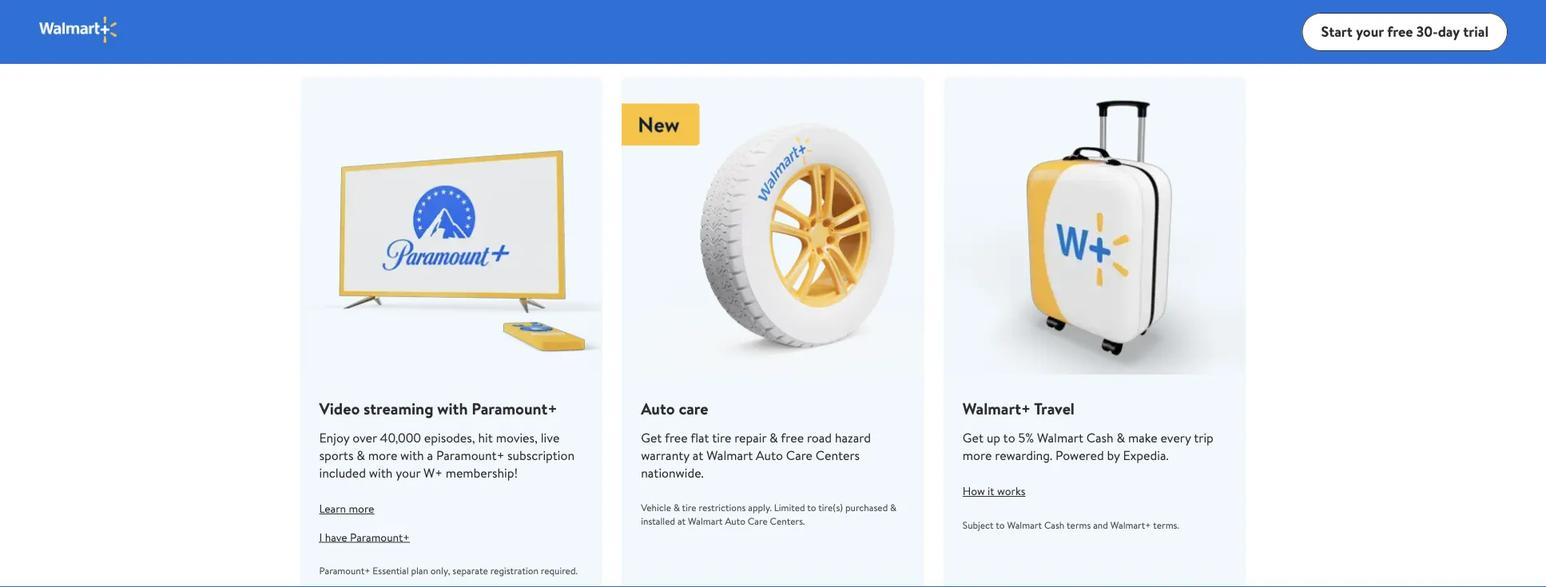 Task type: vqa. For each thing, say whether or not it's contained in the screenshot.
Cards link
no



Task type: describe. For each thing, give the bounding box(es) containing it.
hazard
[[835, 429, 871, 447]]

0 horizontal spatial free
[[665, 429, 688, 447]]

start your free 30-day trial button
[[1302, 13, 1508, 51]]

and
[[1093, 518, 1108, 532]]

works
[[997, 483, 1026, 499]]

& inside enjoy over 40,000 episodes, hit movies, live sports & more with a paramount+ subscription included with your w+ membership!
[[357, 447, 365, 464]]

free inside start your free 30-day trial button
[[1387, 22, 1413, 42]]

auto inside 'vehicle & tire restrictions apply. limited to tire(s) purchased & installed at walmart auto care centers.'
[[725, 515, 746, 528]]

centers
[[816, 447, 860, 464]]

powered
[[1056, 447, 1104, 464]]

paramount+ up essential
[[350, 529, 410, 545]]

w+
[[424, 464, 443, 482]]

rewarding.
[[995, 447, 1053, 464]]

apply.
[[748, 501, 772, 515]]

sports
[[319, 447, 354, 464]]

nationwide.
[[641, 464, 704, 482]]

travel
[[1034, 397, 1075, 420]]

limited
[[774, 501, 805, 515]]

cash inside get up to 5% walmart cash & make every trip more rewarding. powered by expedia.
[[1087, 429, 1114, 447]]

walmart inside 'vehicle & tire restrictions apply. limited to tire(s) purchased & installed at walmart auto care centers.'
[[688, 515, 723, 528]]

it
[[988, 483, 995, 499]]

subject to walmart cash terms and walmart+ terms.
[[963, 518, 1179, 532]]

tire(s)
[[819, 501, 843, 515]]

membership!
[[446, 464, 518, 482]]

2 vertical spatial to
[[996, 518, 1005, 532]]

paramount+ essential plan only, separate registration required.
[[319, 564, 578, 578]]

to inside get up to 5% walmart cash & make every trip more rewarding. powered by expedia.
[[1003, 429, 1015, 447]]

expedia.
[[1123, 447, 1169, 464]]

essential
[[373, 564, 409, 578]]

centers.
[[770, 515, 805, 528]]

more inside get up to 5% walmart cash & make every trip more rewarding. powered by expedia.
[[963, 447, 992, 464]]

walmart+ travel
[[963, 397, 1075, 420]]

enjoy over 40,000 episodes, hit movies, live sports & more with a paramount+ subscription included with your w+ membership!
[[319, 429, 575, 482]]

0 vertical spatial auto
[[641, 397, 675, 420]]

terms.
[[1153, 518, 1179, 532]]

video
[[319, 397, 360, 420]]

get up to 5% walmart cash & make every trip more rewarding. powered by expedia.
[[963, 429, 1214, 464]]

included
[[319, 464, 366, 482]]

tire inside the get free flat tire repair & free road hazard warranty at walmart auto care centers nationwide.
[[712, 429, 731, 447]]

to inside 'vehicle & tire restrictions apply. limited to tire(s) purchased & installed at walmart auto care centers.'
[[807, 501, 816, 515]]

get for auto care
[[641, 429, 662, 447]]

trial
[[1463, 22, 1489, 42]]

subject
[[963, 518, 994, 532]]

day
[[1438, 22, 1460, 42]]

your inside button
[[1356, 22, 1384, 42]]

plan
[[411, 564, 428, 578]]

only,
[[431, 564, 450, 578]]

over
[[353, 429, 377, 447]]

auto care
[[641, 397, 708, 420]]

streaming
[[364, 397, 434, 420]]

0 vertical spatial walmart+
[[963, 397, 1031, 420]]

1 horizontal spatial walmart+
[[1111, 518, 1151, 532]]

episodes,
[[424, 429, 475, 447]]

i have paramount+
[[319, 529, 410, 545]]

care inside the get free flat tire repair & free road hazard warranty at walmart auto care centers nationwide.
[[786, 447, 813, 464]]

& inside get up to 5% walmart cash & make every trip more rewarding. powered by expedia.
[[1117, 429, 1125, 447]]

subscription
[[508, 447, 575, 464]]

paramount+ up movies,
[[472, 397, 557, 420]]

care inside 'vehicle & tire restrictions apply. limited to tire(s) purchased & installed at walmart auto care centers.'
[[748, 515, 768, 528]]

at inside the get free flat tire repair & free road hazard warranty at walmart auto care centers nationwide.
[[693, 447, 704, 464]]

2 horizontal spatial with
[[437, 397, 468, 420]]

0 horizontal spatial cash
[[1044, 518, 1065, 532]]

trip
[[1194, 429, 1214, 447]]

start
[[1321, 22, 1353, 42]]



Task type: locate. For each thing, give the bounding box(es) containing it.
0 horizontal spatial tire
[[682, 501, 697, 515]]

walmart
[[1037, 429, 1084, 447], [707, 447, 753, 464], [688, 515, 723, 528], [1007, 518, 1042, 532]]

tire right flat
[[712, 429, 731, 447]]

care left centers.
[[748, 515, 768, 528]]

& right vehicle
[[674, 501, 680, 515]]

2 vertical spatial auto
[[725, 515, 746, 528]]

walmart up restrictions at the left
[[707, 447, 753, 464]]

have
[[325, 529, 347, 545]]

paramount+ right a at left
[[436, 447, 504, 464]]

care
[[786, 447, 813, 464], [748, 515, 768, 528]]

tire inside 'vehicle & tire restrictions apply. limited to tire(s) purchased & installed at walmart auto care centers.'
[[682, 501, 697, 515]]

0 vertical spatial tire
[[712, 429, 731, 447]]

with right included
[[369, 464, 393, 482]]

how it works link
[[963, 483, 1227, 499]]

road
[[807, 429, 832, 447]]

separate
[[453, 564, 488, 578]]

at right "installed"
[[678, 515, 686, 528]]

auto left road
[[756, 447, 783, 464]]

1 horizontal spatial with
[[400, 447, 424, 464]]

at
[[693, 447, 704, 464], [678, 515, 686, 528]]

purchased
[[846, 501, 888, 515]]

1 horizontal spatial free
[[781, 429, 804, 447]]

0 horizontal spatial care
[[748, 515, 768, 528]]

more
[[368, 447, 397, 464], [963, 447, 992, 464], [349, 501, 374, 517]]

required.
[[541, 564, 578, 578]]

& inside the get free flat tire repair & free road hazard warranty at walmart auto care centers nationwide.
[[770, 429, 778, 447]]

get for walmart+ travel
[[963, 429, 984, 447]]

0 vertical spatial at
[[693, 447, 704, 464]]

1 vertical spatial to
[[807, 501, 816, 515]]

i
[[319, 529, 322, 545]]

get inside the get free flat tire repair & free road hazard warranty at walmart auto care centers nationwide.
[[641, 429, 662, 447]]

by
[[1107, 447, 1120, 464]]

walmart+ right and
[[1111, 518, 1151, 532]]

your inside enjoy over 40,000 episodes, hit movies, live sports & more with a paramount+ subscription included with your w+ membership!
[[396, 464, 421, 482]]

installed
[[641, 515, 675, 528]]

1 vertical spatial tire
[[682, 501, 697, 515]]

how it works
[[963, 483, 1026, 499]]

0 horizontal spatial auto
[[641, 397, 675, 420]]

paramount+
[[472, 397, 557, 420], [436, 447, 504, 464], [350, 529, 410, 545], [319, 564, 370, 578]]

auto left the care
[[641, 397, 675, 420]]

2 get from the left
[[963, 429, 984, 447]]

live
[[541, 429, 560, 447]]

learn more link
[[319, 501, 584, 517]]

walmart inside get up to 5% walmart cash & make every trip more rewarding. powered by expedia.
[[1037, 429, 1084, 447]]

more inside enjoy over 40,000 episodes, hit movies, live sports & more with a paramount+ subscription included with your w+ membership!
[[368, 447, 397, 464]]

more up how
[[963, 447, 992, 464]]

1 horizontal spatial your
[[1356, 22, 1384, 42]]

0 vertical spatial to
[[1003, 429, 1015, 447]]

start your free 30-day trial
[[1321, 22, 1489, 42]]

auto left apply.
[[725, 515, 746, 528]]

flat
[[691, 429, 709, 447]]

walmart+ up up
[[963, 397, 1031, 420]]

walmart down travel
[[1037, 429, 1084, 447]]

& right repair on the bottom left of page
[[770, 429, 778, 447]]

enjoy
[[319, 429, 349, 447]]

1 horizontal spatial auto
[[725, 515, 746, 528]]

care
[[679, 397, 708, 420]]

at inside 'vehicle & tire restrictions apply. limited to tire(s) purchased & installed at walmart auto care centers.'
[[678, 515, 686, 528]]

vehicle & tire restrictions apply. limited to tire(s) purchased & installed at walmart auto care centers.
[[641, 501, 897, 528]]

1 get from the left
[[641, 429, 662, 447]]

walmart+ image
[[38, 16, 119, 44]]

cash left make
[[1087, 429, 1114, 447]]

auto
[[641, 397, 675, 420], [756, 447, 783, 464], [725, 515, 746, 528]]

repair
[[735, 429, 767, 447]]

1 horizontal spatial cash
[[1087, 429, 1114, 447]]

free left flat
[[665, 429, 688, 447]]

with
[[437, 397, 468, 420], [400, 447, 424, 464], [369, 464, 393, 482]]

to left tire(s)
[[807, 501, 816, 515]]

40,000
[[380, 429, 421, 447]]

30-
[[1417, 22, 1438, 42]]

& left make
[[1117, 429, 1125, 447]]

tire left restrictions at the left
[[682, 501, 697, 515]]

1 vertical spatial walmart+
[[1111, 518, 1151, 532]]

walmart inside the get free flat tire repair & free road hazard warranty at walmart auto care centers nationwide.
[[707, 447, 753, 464]]

movies,
[[496, 429, 538, 447]]

video streaming with paramount+
[[319, 397, 557, 420]]

free
[[1387, 22, 1413, 42], [665, 429, 688, 447], [781, 429, 804, 447]]

2 horizontal spatial free
[[1387, 22, 1413, 42]]

learn more
[[319, 501, 374, 517]]

more up i have paramount+
[[349, 501, 374, 517]]

with left a at left
[[400, 447, 424, 464]]

at right warranty
[[693, 447, 704, 464]]

1 horizontal spatial care
[[786, 447, 813, 464]]

hit
[[478, 429, 493, 447]]

1 vertical spatial auto
[[756, 447, 783, 464]]

1 vertical spatial cash
[[1044, 518, 1065, 532]]

how
[[963, 483, 985, 499]]

0 vertical spatial care
[[786, 447, 813, 464]]

care left centers on the right bottom of page
[[786, 447, 813, 464]]

paramount+ inside enjoy over 40,000 episodes, hit movies, live sports & more with a paramount+ subscription included with your w+ membership!
[[436, 447, 504, 464]]

restrictions
[[699, 501, 746, 515]]

free left 30-
[[1387, 22, 1413, 42]]

tire
[[712, 429, 731, 447], [682, 501, 697, 515]]

1 vertical spatial care
[[748, 515, 768, 528]]

to right up
[[1003, 429, 1015, 447]]

&
[[770, 429, 778, 447], [1117, 429, 1125, 447], [357, 447, 365, 464], [674, 501, 680, 515], [890, 501, 897, 515]]

cash left the terms
[[1044, 518, 1065, 532]]

auto inside the get free flat tire repair & free road hazard warranty at walmart auto care centers nationwide.
[[756, 447, 783, 464]]

paramount+ down have
[[319, 564, 370, 578]]

0 horizontal spatial walmart+
[[963, 397, 1031, 420]]

to
[[1003, 429, 1015, 447], [807, 501, 816, 515], [996, 518, 1005, 532]]

1 vertical spatial at
[[678, 515, 686, 528]]

walmart right "installed"
[[688, 515, 723, 528]]

& right purchased
[[890, 501, 897, 515]]

more right included
[[368, 447, 397, 464]]

learn
[[319, 501, 346, 517]]

0 horizontal spatial with
[[369, 464, 393, 482]]

cash
[[1087, 429, 1114, 447], [1044, 518, 1065, 532]]

& right "sports"
[[357, 447, 365, 464]]

warranty
[[641, 447, 690, 464]]

1 vertical spatial your
[[396, 464, 421, 482]]

every
[[1161, 429, 1191, 447]]

0 vertical spatial your
[[1356, 22, 1384, 42]]

get left up
[[963, 429, 984, 447]]

to right subject
[[996, 518, 1005, 532]]

0 horizontal spatial your
[[396, 464, 421, 482]]

get free flat tire repair & free road hazard warranty at walmart auto care centers nationwide.
[[641, 429, 871, 482]]

make
[[1128, 429, 1158, 447]]

vehicle
[[641, 501, 671, 515]]

1 horizontal spatial get
[[963, 429, 984, 447]]

get
[[641, 429, 662, 447], [963, 429, 984, 447]]

0 horizontal spatial get
[[641, 429, 662, 447]]

terms
[[1067, 518, 1091, 532]]

your left w+
[[396, 464, 421, 482]]

with up "episodes,"
[[437, 397, 468, 420]]

i have paramount+ link
[[319, 529, 584, 545]]

1 horizontal spatial at
[[693, 447, 704, 464]]

get inside get up to 5% walmart cash & make every trip more rewarding. powered by expedia.
[[963, 429, 984, 447]]

a
[[427, 447, 433, 464]]

up
[[987, 429, 1001, 447]]

your
[[1356, 22, 1384, 42], [396, 464, 421, 482]]

registration
[[490, 564, 539, 578]]

walmart+
[[963, 397, 1031, 420], [1111, 518, 1151, 532]]

your right the start
[[1356, 22, 1384, 42]]

5%
[[1018, 429, 1034, 447]]

free left road
[[781, 429, 804, 447]]

get down the auto care at bottom
[[641, 429, 662, 447]]

walmart down works
[[1007, 518, 1042, 532]]

0 horizontal spatial at
[[678, 515, 686, 528]]

0 vertical spatial cash
[[1087, 429, 1114, 447]]

1 horizontal spatial tire
[[712, 429, 731, 447]]

2 horizontal spatial auto
[[756, 447, 783, 464]]



